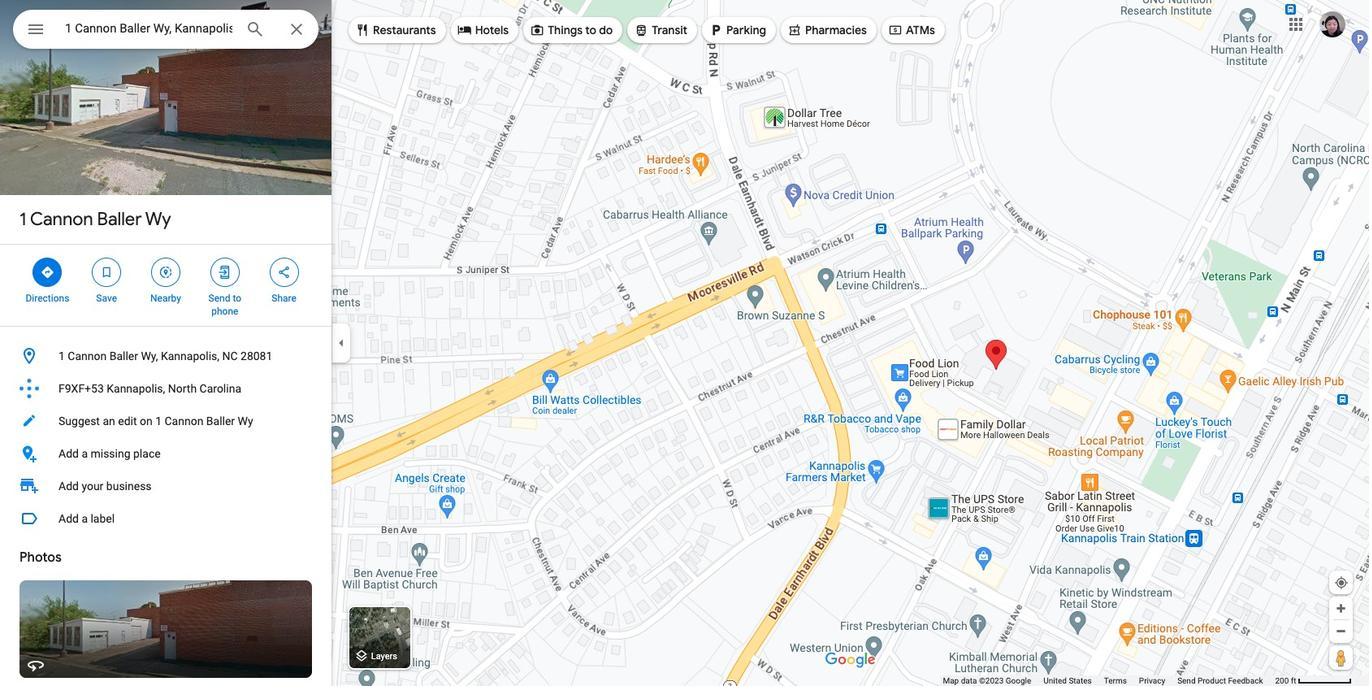 Task type: locate. For each thing, give the bounding box(es) containing it.

[[159, 263, 173, 281]]

1 vertical spatial to
[[233, 293, 241, 304]]

footer containing map data ©2023 google
[[943, 676, 1276, 686]]

0 vertical spatial add
[[59, 447, 79, 460]]

send inside the 'send to phone'
[[209, 293, 230, 304]]

200 ft button
[[1276, 676, 1353, 685]]

 atms
[[889, 21, 936, 39]]

2 vertical spatial add
[[59, 512, 79, 525]]

0 vertical spatial cannon
[[30, 208, 93, 231]]

send up phone in the left top of the page
[[209, 293, 230, 304]]

send for send product feedback
[[1178, 676, 1196, 685]]

a left missing
[[82, 447, 88, 460]]

1 vertical spatial 1
[[59, 350, 65, 363]]

0 vertical spatial send
[[209, 293, 230, 304]]

3 add from the top
[[59, 512, 79, 525]]

cannon up 
[[30, 208, 93, 231]]

1 cannon baller wy main content
[[0, 0, 332, 686]]

1 vertical spatial wy
[[238, 415, 253, 428]]

2 add from the top
[[59, 480, 79, 493]]

add left your
[[59, 480, 79, 493]]

1 vertical spatial kannapolis,
[[107, 382, 165, 395]]

 parking
[[709, 21, 767, 39]]

wy inside button
[[238, 415, 253, 428]]

do
[[599, 23, 613, 37]]

kannapolis, up edit
[[107, 382, 165, 395]]

place
[[133, 447, 161, 460]]

wy
[[145, 208, 171, 231], [238, 415, 253, 428]]

1 cannon baller wy, kannapolis, nc 28081
[[59, 350, 273, 363]]

footer inside google maps element
[[943, 676, 1276, 686]]

collapse side panel image
[[333, 334, 350, 352]]

2 vertical spatial 1
[[155, 415, 162, 428]]

1 vertical spatial cannon
[[68, 350, 107, 363]]

0 vertical spatial baller
[[97, 208, 142, 231]]

1 cannon baller wy
[[20, 208, 171, 231]]

1 vertical spatial add
[[59, 480, 79, 493]]

united states button
[[1044, 676, 1092, 686]]

wy down 'carolina'
[[238, 415, 253, 428]]

baller
[[97, 208, 142, 231], [109, 350, 138, 363], [206, 415, 235, 428]]

cannon up f9xf+53
[[68, 350, 107, 363]]

your
[[82, 480, 104, 493]]

kannapolis, up north on the bottom of the page
[[161, 350, 220, 363]]

1 add from the top
[[59, 447, 79, 460]]

2 vertical spatial cannon
[[165, 415, 204, 428]]

to inside the 'send to phone'
[[233, 293, 241, 304]]

1 horizontal spatial to
[[586, 23, 597, 37]]

add your business
[[59, 480, 152, 493]]

a left label
[[82, 512, 88, 525]]

0 vertical spatial wy
[[145, 208, 171, 231]]

kannapolis, inside "button"
[[107, 382, 165, 395]]

terms button
[[1105, 676, 1127, 686]]

0 vertical spatial 1
[[20, 208, 26, 231]]

28081
[[241, 350, 273, 363]]

add a missing place
[[59, 447, 161, 460]]

to
[[586, 23, 597, 37], [233, 293, 241, 304]]

to left do on the left top of the page
[[586, 23, 597, 37]]

add left label
[[59, 512, 79, 525]]

send product feedback button
[[1178, 676, 1264, 686]]

a
[[82, 447, 88, 460], [82, 512, 88, 525]]

 transit
[[634, 21, 688, 39]]

2 a from the top
[[82, 512, 88, 525]]

1 horizontal spatial 1
[[59, 350, 65, 363]]

send for send to phone
[[209, 293, 230, 304]]

layers
[[371, 651, 397, 662]]

things
[[548, 23, 583, 37]]

add
[[59, 447, 79, 460], [59, 480, 79, 493], [59, 512, 79, 525]]

nearby
[[150, 293, 181, 304]]

kannapolis,
[[161, 350, 220, 363], [107, 382, 165, 395]]

0 vertical spatial to
[[586, 23, 597, 37]]

 hotels
[[457, 21, 509, 39]]

1 horizontal spatial wy
[[238, 415, 253, 428]]

200
[[1276, 676, 1290, 685]]

0 vertical spatial kannapolis,
[[161, 350, 220, 363]]

north
[[168, 382, 197, 395]]

cannon for 1 cannon baller wy, kannapolis, nc 28081
[[68, 350, 107, 363]]

0 horizontal spatial 1
[[20, 208, 26, 231]]

google account: michele murakami  
(michele.murakami@adept.ai) image
[[1320, 11, 1346, 37]]

add for add a label
[[59, 512, 79, 525]]

suggest an edit on 1 cannon baller wy
[[59, 415, 253, 428]]

missing
[[91, 447, 131, 460]]

1 Cannon Baller Wy, Kannapolis, NC 28081 field
[[13, 10, 319, 49]]

1 vertical spatial baller
[[109, 350, 138, 363]]

ft
[[1292, 676, 1297, 685]]

on
[[140, 415, 153, 428]]

baller up 
[[97, 208, 142, 231]]


[[277, 263, 292, 281]]

cannon inside 1 cannon baller wy, kannapolis, nc 28081 button
[[68, 350, 107, 363]]

feedback
[[1229, 676, 1264, 685]]


[[355, 21, 370, 39]]

add down suggest
[[59, 447, 79, 460]]

1 vertical spatial a
[[82, 512, 88, 525]]

1
[[20, 208, 26, 231], [59, 350, 65, 363], [155, 415, 162, 428]]


[[218, 263, 232, 281]]

1 cannon baller wy, kannapolis, nc 28081 button
[[0, 340, 332, 372]]

footer
[[943, 676, 1276, 686]]

baller down 'carolina'
[[206, 415, 235, 428]]


[[530, 21, 545, 39]]

1 horizontal spatial send
[[1178, 676, 1196, 685]]

terms
[[1105, 676, 1127, 685]]

f9xf+53 kannapolis, north carolina button
[[0, 372, 332, 405]]

cannon down north on the bottom of the page
[[165, 415, 204, 428]]


[[788, 21, 802, 39]]

f9xf+53 kannapolis, north carolina
[[59, 382, 241, 395]]

add inside add a label button
[[59, 512, 79, 525]]

send left product
[[1178, 676, 1196, 685]]

cannon
[[30, 208, 93, 231], [68, 350, 107, 363], [165, 415, 204, 428]]

2 vertical spatial baller
[[206, 415, 235, 428]]

1 for 1 cannon baller wy
[[20, 208, 26, 231]]

add inside add a missing place button
[[59, 447, 79, 460]]

to up phone in the left top of the page
[[233, 293, 241, 304]]

baller left wy,
[[109, 350, 138, 363]]

 search field
[[13, 10, 319, 52]]

0 horizontal spatial send
[[209, 293, 230, 304]]

cannon for 1 cannon baller wy
[[30, 208, 93, 231]]

None field
[[65, 19, 233, 38]]

send inside button
[[1178, 676, 1196, 685]]

1 vertical spatial send
[[1178, 676, 1196, 685]]

wy up ""
[[145, 208, 171, 231]]

0 vertical spatial a
[[82, 447, 88, 460]]

zoom in image
[[1336, 602, 1348, 615]]

0 horizontal spatial to
[[233, 293, 241, 304]]

send
[[209, 293, 230, 304], [1178, 676, 1196, 685]]

add a label button
[[0, 502, 332, 535]]

show your location image
[[1335, 576, 1350, 590]]

1 a from the top
[[82, 447, 88, 460]]



Task type: describe. For each thing, give the bounding box(es) containing it.

[[634, 21, 649, 39]]

google
[[1006, 676, 1032, 685]]

suggest
[[59, 415, 100, 428]]

an
[[103, 415, 115, 428]]

©2023
[[980, 676, 1004, 685]]

edit
[[118, 415, 137, 428]]

show street view coverage image
[[1330, 645, 1354, 670]]


[[709, 21, 724, 39]]

share
[[272, 293, 297, 304]]

 pharmacies
[[788, 21, 867, 39]]

map
[[943, 676, 959, 685]]

add a label
[[59, 512, 115, 525]]

privacy button
[[1140, 676, 1166, 686]]

united
[[1044, 676, 1067, 685]]

parking
[[727, 23, 767, 37]]

f9xf+53
[[59, 382, 104, 395]]

to inside  things to do
[[586, 23, 597, 37]]

label
[[91, 512, 115, 525]]

a for missing
[[82, 447, 88, 460]]

photos
[[20, 550, 62, 566]]

 button
[[13, 10, 59, 52]]

baller for wy
[[97, 208, 142, 231]]

send to phone
[[209, 293, 241, 317]]

200 ft
[[1276, 676, 1297, 685]]

kannapolis, inside button
[[161, 350, 220, 363]]

business
[[106, 480, 152, 493]]


[[40, 263, 55, 281]]

transit
[[652, 23, 688, 37]]

carolina
[[200, 382, 241, 395]]

states
[[1069, 676, 1092, 685]]

product
[[1198, 676, 1227, 685]]

zoom out image
[[1336, 625, 1348, 637]]


[[26, 18, 46, 41]]

pharmacies
[[806, 23, 867, 37]]

1 for 1 cannon baller wy, kannapolis, nc 28081
[[59, 350, 65, 363]]

2 horizontal spatial 1
[[155, 415, 162, 428]]

actions for 1 cannon baller wy region
[[0, 245, 332, 326]]

cannon inside suggest an edit on 1 cannon baller wy button
[[165, 415, 204, 428]]

add your business link
[[0, 470, 332, 502]]

add for add your business
[[59, 480, 79, 493]]

 restaurants
[[355, 21, 436, 39]]

united states
[[1044, 676, 1092, 685]]

add a missing place button
[[0, 437, 332, 470]]

add for add a missing place
[[59, 447, 79, 460]]

a for label
[[82, 512, 88, 525]]

hotels
[[475, 23, 509, 37]]

0 horizontal spatial wy
[[145, 208, 171, 231]]

atms
[[906, 23, 936, 37]]

send product feedback
[[1178, 676, 1264, 685]]

suggest an edit on 1 cannon baller wy button
[[0, 405, 332, 437]]

privacy
[[1140, 676, 1166, 685]]

phone
[[212, 306, 239, 317]]

directions
[[26, 293, 69, 304]]

restaurants
[[373, 23, 436, 37]]


[[99, 263, 114, 281]]

data
[[961, 676, 978, 685]]

none field inside 1 cannon baller wy, kannapolis, nc 28081 'field'
[[65, 19, 233, 38]]


[[457, 21, 472, 39]]

 things to do
[[530, 21, 613, 39]]

nc
[[222, 350, 238, 363]]


[[889, 21, 903, 39]]

save
[[96, 293, 117, 304]]

google maps element
[[0, 0, 1370, 686]]

wy,
[[141, 350, 158, 363]]

map data ©2023 google
[[943, 676, 1032, 685]]

baller for wy,
[[109, 350, 138, 363]]



Task type: vqa. For each thing, say whether or not it's contained in the screenshot.
Add associated with Add a missing place
yes



